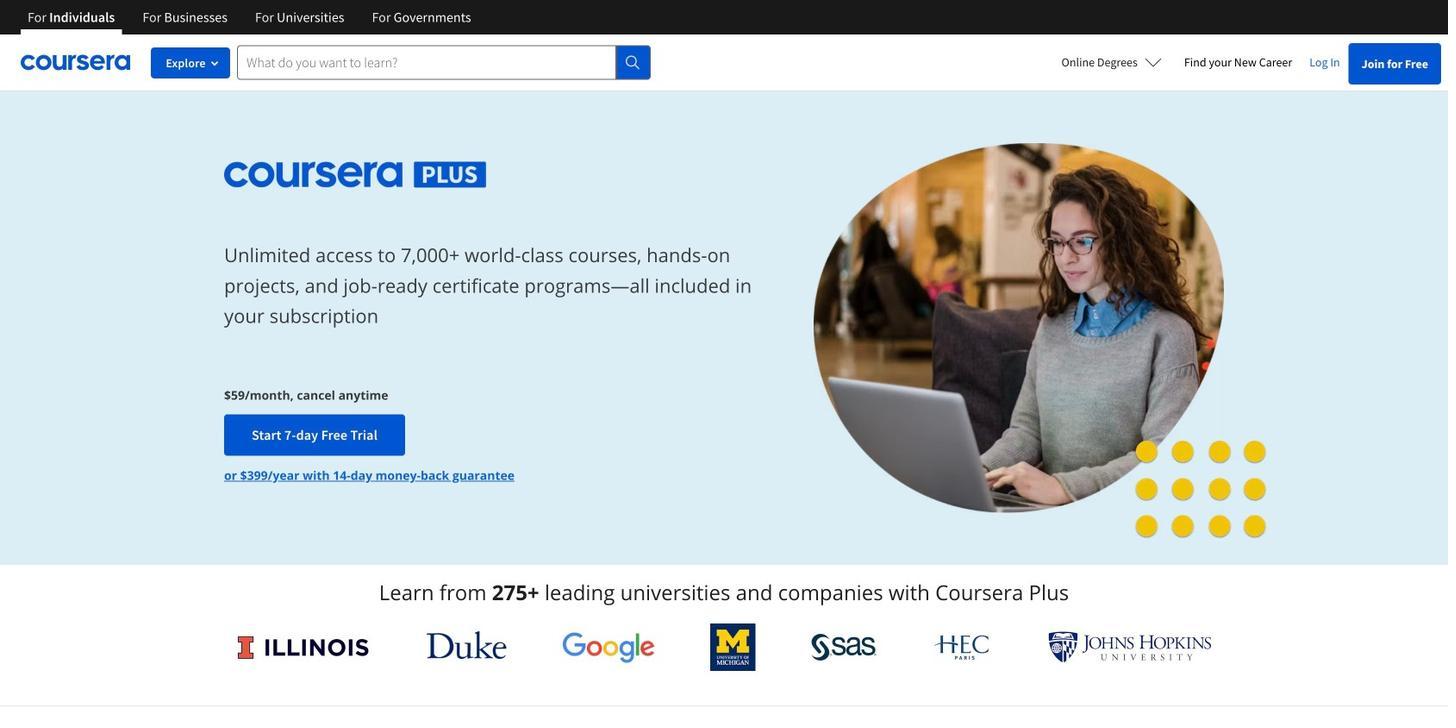 Task type: describe. For each thing, give the bounding box(es) containing it.
What do you want to learn? text field
[[237, 45, 617, 80]]

university of illinois at urbana-champaign image
[[236, 633, 371, 661]]

google image
[[562, 631, 655, 663]]

hec paris image
[[933, 630, 993, 665]]



Task type: locate. For each thing, give the bounding box(es) containing it.
duke university image
[[427, 631, 507, 659]]

sas image
[[812, 633, 877, 661]]

banner navigation
[[14, 0, 485, 34]]

university of michigan image
[[711, 624, 756, 671]]

coursera plus image
[[224, 162, 487, 188]]

coursera image
[[21, 49, 130, 76]]

johns hopkins university image
[[1049, 631, 1213, 663]]

None search field
[[237, 45, 651, 80]]



Task type: vqa. For each thing, say whether or not it's contained in the screenshot.
Georgetown University image
no



